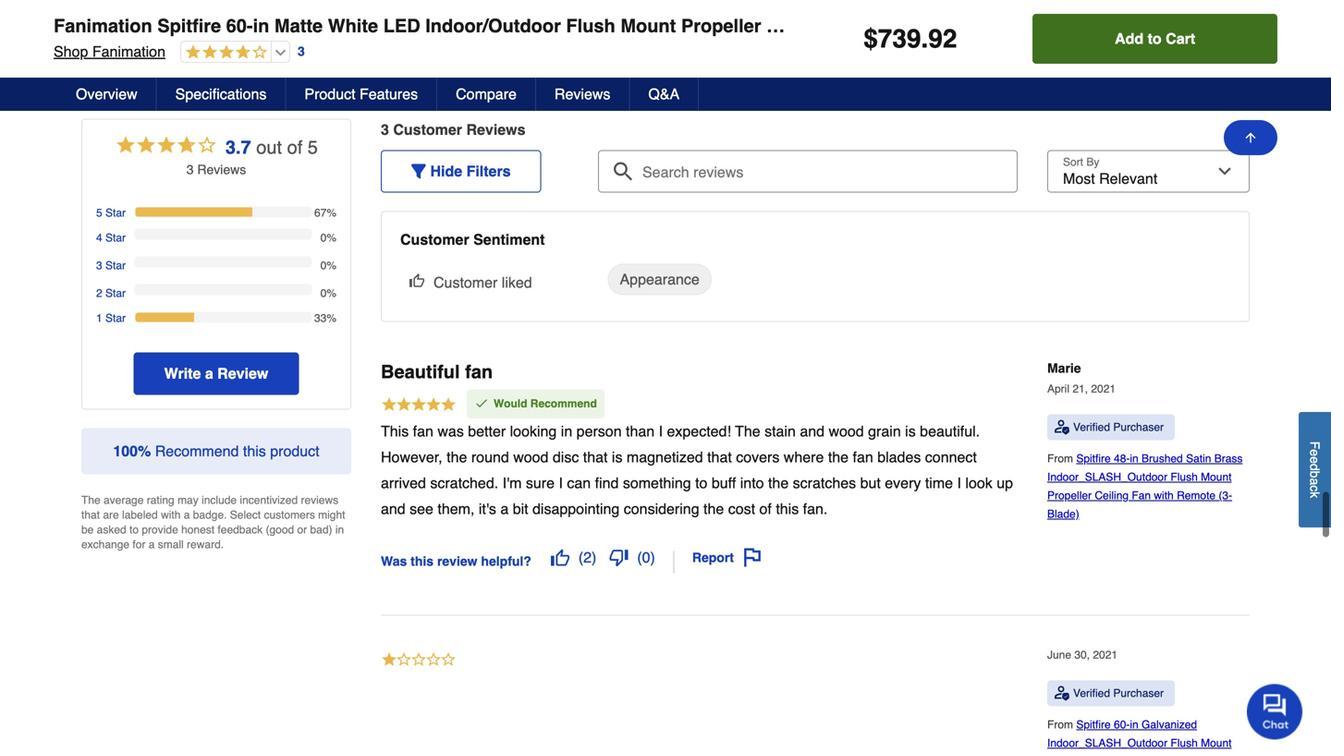Task type: vqa. For each thing, say whether or not it's contained in the screenshot.
Crankcase on the left top
no



Task type: locate. For each thing, give the bounding box(es) containing it.
star down the '4 star'
[[105, 259, 126, 272]]

s down compare button
[[518, 121, 526, 138]]

2 0% from the top
[[321, 259, 337, 272]]

2 horizontal spatial this
[[776, 501, 799, 518]]

and
[[800, 423, 825, 440], [381, 501, 406, 518]]

Search reviews text field
[[606, 150, 1011, 182]]

5 star from the top
[[105, 312, 126, 325]]

is up find
[[612, 449, 623, 466]]

1 ( from the left
[[579, 549, 584, 566]]

the down buff
[[704, 501, 724, 518]]

1 vertical spatial the
[[81, 494, 101, 507]]

connect
[[926, 449, 977, 466]]

fan up checkmark image
[[465, 362, 493, 383]]

provide
[[142, 524, 178, 537]]

time
[[926, 475, 954, 492]]

1 vertical spatial 0%
[[321, 259, 337, 272]]

the right into
[[769, 475, 789, 492]]

fanimation spitfire 60-in matte white led indoor/outdoor flush mount propeller ceiling fan with light remote (3-blade)
[[54, 15, 1116, 37]]

1 from from the top
[[1048, 453, 1077, 466]]

verified purchaser icon image down april
[[1055, 420, 1070, 435]]

this fan was better looking in person than i expected! the stain and wood grain is beautiful. however, the round wood disc that is magnetized that covers where the fan blades connect arrived scratched. i'm sure i can find something to buff into the scratches but every time i look up and see them, it's a bit disappointing considering the cost of this fan.
[[381, 423, 1014, 518]]

3.7 stars image
[[181, 44, 267, 62], [115, 134, 218, 160]]

spitfire down june 30, 2021
[[1077, 719, 1111, 732]]

blades
[[878, 449, 921, 466]]

0 horizontal spatial that
[[81, 509, 100, 522]]

4
[[96, 232, 102, 245]]

with down rating
[[161, 509, 181, 522]]

0% for 4 star
[[321, 232, 337, 245]]

star up the '4 star'
[[105, 207, 126, 220]]

star up "1 star"
[[105, 287, 126, 300]]

that down 'person'
[[583, 449, 608, 466]]

the down was
[[447, 449, 467, 466]]

propeller up q&a button
[[681, 15, 762, 37]]

report button
[[686, 542, 769, 574]]

1 star
[[96, 312, 126, 325]]

mount up the q&a
[[621, 15, 676, 37]]

star for 5 star
[[105, 207, 126, 220]]

0 vertical spatial verified purchaser icon image
[[1055, 420, 1070, 435]]

1 vertical spatial fan
[[1132, 490, 1152, 503]]

fan
[[834, 15, 866, 37], [1132, 490, 1152, 503]]

reviews down 'fanimation spitfire 60-in matte white led indoor/outdoor flush mount propeller ceiling fan with light remote (3-blade)'
[[555, 86, 611, 103]]

the
[[447, 449, 467, 466], [829, 449, 849, 466], [769, 475, 789, 492], [704, 501, 724, 518]]

0 horizontal spatial i
[[559, 475, 563, 492]]

fan for beautiful
[[465, 362, 493, 383]]

1 horizontal spatial with
[[872, 15, 909, 37]]

customer down customer sentiment
[[434, 274, 498, 291]]

i left look
[[958, 475, 962, 492]]

0 vertical spatial flush
[[566, 15, 616, 37]]

1 horizontal spatial )
[[651, 549, 656, 566]]

1 horizontal spatial mount
[[1201, 471, 1232, 484]]

customer
[[393, 121, 462, 138], [400, 231, 470, 248], [434, 274, 498, 291]]

verified purchaser for 2nd the verified purchaser icon
[[1074, 688, 1164, 700]]

3 star from the top
[[105, 259, 126, 272]]

2 verified purchaser from the top
[[1074, 688, 1164, 700]]

wood down looking
[[513, 449, 549, 466]]

thumb up image left ( 2 )
[[551, 549, 569, 567]]

spitfire for spitfire 60-in galvanized indoor_slash_outdoor flush moun
[[1077, 719, 1111, 732]]

spitfire left 48-
[[1077, 453, 1111, 466]]

fan left 739
[[834, 15, 866, 37]]

0% for 2 star
[[321, 287, 337, 300]]

looking
[[510, 423, 557, 440]]

(3- inside spitfire 48-in brushed satin brass indoor_slash_outdoor flush mount propeller ceiling fan with remote (3- blade)
[[1219, 490, 1233, 503]]

shop fanimation
[[54, 43, 166, 60]]

1 star image
[[381, 651, 457, 671]]

checkmark image
[[474, 396, 489, 411]]

from for spitfire 48-in brushed satin brass indoor_slash_outdoor flush mount propeller ceiling fan with remote (3- blade)
[[1048, 453, 1077, 466]]

1 vertical spatial fan
[[413, 423, 434, 440]]

30,
[[1075, 649, 1090, 662]]

from left 48-
[[1048, 453, 1077, 466]]

1 indoor_slash_outdoor from the top
[[1048, 471, 1168, 484]]

e up d on the right of the page
[[1308, 450, 1323, 457]]

( right thumb down icon
[[638, 549, 642, 566]]

in down might
[[336, 524, 344, 537]]

filter image
[[412, 164, 426, 179]]

of right out
[[287, 137, 303, 158]]

from for spitfire 60-in galvanized indoor_slash_outdoor flush moun
[[1048, 719, 1077, 732]]

brass
[[1215, 453, 1243, 466]]

1 vertical spatial remote
[[1177, 490, 1216, 503]]

flush inside spitfire 60-in galvanized indoor_slash_outdoor flush moun
[[1171, 737, 1198, 750]]

fan.
[[803, 501, 828, 518]]

0 horizontal spatial thumb up image
[[410, 273, 425, 288]]

1 horizontal spatial wood
[[829, 423, 864, 440]]

i right than
[[659, 423, 663, 440]]

purchaser up 48-
[[1114, 421, 1164, 434]]

k
[[1308, 492, 1323, 499]]

ceiling left the $
[[767, 15, 828, 37]]

3.7 stars image up specifications
[[181, 44, 267, 62]]

1 vertical spatial from
[[1048, 719, 1077, 732]]

better
[[468, 423, 506, 440]]

0 vertical spatial s
[[518, 121, 526, 138]]

that up be
[[81, 509, 100, 522]]

0 horizontal spatial reviews
[[68, 58, 157, 83]]

2 indoor_slash_outdoor from the top
[[1048, 737, 1168, 750]]

(3- left add
[[1037, 15, 1060, 37]]

67%
[[314, 207, 337, 220]]

0 horizontal spatial fan
[[834, 15, 866, 37]]

is
[[906, 423, 916, 440], [612, 449, 623, 466]]

0 vertical spatial 5
[[308, 137, 318, 158]]

1 horizontal spatial of
[[760, 501, 772, 518]]

in left galvanized at the right
[[1131, 719, 1139, 732]]

e up b
[[1308, 457, 1323, 464]]

60- left galvanized at the right
[[1114, 719, 1131, 732]]

3 down 4
[[96, 259, 102, 272]]

(3-
[[1037, 15, 1060, 37], [1219, 490, 1233, 503]]

star for 4 star
[[105, 232, 126, 245]]

2 left thumb down icon
[[584, 549, 592, 566]]

0 vertical spatial 0%
[[321, 232, 337, 245]]

5 stars image
[[381, 396, 457, 416]]

0 horizontal spatial remote
[[964, 15, 1032, 37]]

to right add
[[1148, 30, 1162, 47]]

from down june
[[1048, 719, 1077, 732]]

in left 'brushed'
[[1131, 453, 1139, 466]]

thumb up image left 'customer liked'
[[410, 273, 425, 288]]

0 horizontal spatial wood
[[513, 449, 549, 466]]

4 star from the top
[[105, 287, 126, 300]]

indoor_slash_outdoor down 48-
[[1048, 471, 1168, 484]]

0 vertical spatial thumb up image
[[410, 273, 425, 288]]

incentivized
[[240, 494, 298, 507]]

1 horizontal spatial thumb up image
[[551, 549, 569, 567]]

magnetized
[[627, 449, 703, 466]]

2 horizontal spatial that
[[708, 449, 732, 466]]

0 vertical spatial 3.7 stars image
[[181, 44, 267, 62]]

1 vertical spatial purchaser
[[1114, 688, 1164, 700]]

from
[[1048, 453, 1077, 466], [1048, 719, 1077, 732]]

1 vertical spatial verified purchaser icon image
[[1055, 687, 1070, 701]]

0 vertical spatial 2021
[[1092, 383, 1116, 396]]

1 vertical spatial fanimation
[[92, 43, 166, 60]]

0 horizontal spatial s
[[240, 162, 246, 177]]

0 horizontal spatial fan
[[413, 423, 434, 440]]

1 horizontal spatial the
[[735, 423, 761, 440]]

1 horizontal spatial propeller
[[1048, 490, 1092, 503]]

2 horizontal spatial fan
[[853, 449, 874, 466]]

chat invite button image
[[1248, 684, 1304, 740]]

1 vertical spatial blade)
[[1048, 508, 1080, 521]]

%
[[138, 443, 151, 460]]

or
[[297, 524, 307, 537]]

0 vertical spatial 60-
[[226, 15, 253, 37]]

stain
[[765, 423, 796, 440]]

purchaser for first the verified purchaser icon from the top
[[1114, 421, 1164, 434]]

b
[[1308, 471, 1323, 478]]

1 horizontal spatial 60-
[[1114, 719, 1131, 732]]

liked
[[502, 274, 532, 291]]

(3- down 'brass'
[[1219, 490, 1233, 503]]

1 horizontal spatial reviews
[[555, 86, 611, 103]]

review inside button
[[218, 365, 269, 382]]

review for customer
[[467, 121, 518, 138]]

1 star from the top
[[105, 207, 126, 220]]

1 vertical spatial to
[[696, 475, 708, 492]]

3 for 3
[[298, 44, 305, 59]]

fanimation up shop fanimation
[[54, 15, 152, 37]]

60- left matte
[[226, 15, 253, 37]]

verified purchaser icon image
[[1055, 420, 1070, 435], [1055, 687, 1070, 701]]

blade) inside spitfire 48-in brushed satin brass indoor_slash_outdoor flush mount propeller ceiling fan with remote (3- blade)
[[1048, 508, 1080, 521]]

2 star
[[96, 287, 126, 300]]

1 0% from the top
[[321, 232, 337, 245]]

100
[[113, 443, 138, 460]]

indoor_slash_outdoor inside spitfire 60-in galvanized indoor_slash_outdoor flush moun
[[1048, 737, 1168, 750]]

5 star
[[96, 207, 126, 220]]

this left product
[[243, 443, 266, 460]]

buff
[[712, 475, 736, 492]]

2 purchaser from the top
[[1114, 688, 1164, 700]]

for
[[133, 539, 146, 552]]

0 horizontal spatial to
[[130, 524, 139, 537]]

customer sentiment
[[400, 231, 545, 248]]

1 vertical spatial thumb up image
[[551, 549, 569, 567]]

1 vertical spatial propeller
[[1048, 490, 1092, 503]]

wood left "grain" at the right bottom of page
[[829, 423, 864, 440]]

0 vertical spatial purchaser
[[1114, 421, 1164, 434]]

helpful?
[[481, 555, 532, 569]]

flag image
[[744, 549, 762, 567]]

in inside the average rating may include incentivized reviews that are labeled with a badge. select customers might be asked to provide honest feedback (good or bad) in exchange for a small reward.
[[336, 524, 344, 537]]

review down 3.7
[[197, 162, 240, 177]]

customer up 'customer liked'
[[400, 231, 470, 248]]

2 ) from the left
[[651, 549, 656, 566]]

a down may
[[184, 509, 190, 522]]

flush
[[566, 15, 616, 37], [1171, 471, 1198, 484], [1171, 737, 1198, 750]]

that up buff
[[708, 449, 732, 466]]

fan inside spitfire 48-in brushed satin brass indoor_slash_outdoor flush mount propeller ceiling fan with remote (3- blade)
[[1132, 490, 1152, 503]]

( left thumb down icon
[[579, 549, 584, 566]]

s down 3.7
[[240, 162, 246, 177]]

fan for this
[[413, 423, 434, 440]]

disc
[[553, 449, 579, 466]]

) left thumb down icon
[[592, 549, 597, 566]]

indoor_slash_outdoor down galvanized at the right
[[1048, 737, 1168, 750]]

a up k
[[1308, 478, 1323, 486]]

2 from from the top
[[1048, 719, 1077, 732]]

propeller right the up at the right bottom of page
[[1048, 490, 1092, 503]]

0 vertical spatial indoor_slash_outdoor
[[1048, 471, 1168, 484]]

.
[[922, 24, 929, 54]]

3 0% from the top
[[321, 287, 337, 300]]

was
[[438, 423, 464, 440]]

2 e from the top
[[1308, 457, 1323, 464]]

0 horizontal spatial with
[[161, 509, 181, 522]]

0 vertical spatial ceiling
[[767, 15, 828, 37]]

with
[[872, 15, 909, 37], [1155, 490, 1174, 503], [161, 509, 181, 522]]

33%
[[314, 312, 337, 325]]

customer for customer liked
[[434, 274, 498, 291]]

2 horizontal spatial i
[[958, 475, 962, 492]]

60-
[[226, 15, 253, 37], [1114, 719, 1131, 732]]

verified purchaser up spitfire 60-in galvanized indoor_slash_outdoor flush moun link
[[1074, 688, 1164, 700]]

recommend up looking
[[531, 398, 597, 411]]

product features
[[305, 86, 418, 103]]

fan down 'brushed'
[[1132, 490, 1152, 503]]

3.7 stars image left 3.7
[[115, 134, 218, 160]]

0 vertical spatial verified
[[1074, 421, 1111, 434]]

2 up 1
[[96, 287, 102, 300]]

a right for at the bottom of page
[[149, 539, 155, 552]]

the inside this fan was better looking in person than i expected! the stain and wood grain is beautiful. however, the round wood disc that is magnetized that covers where the fan blades connect arrived scratched. i'm sure i can find something to buff into the scratches but every time i look up and see them, it's a bit disappointing considering the cost of this fan.
[[735, 423, 761, 440]]

something
[[623, 475, 691, 492]]

1 vertical spatial of
[[760, 501, 772, 518]]

a left bit
[[501, 501, 509, 518]]

1 horizontal spatial to
[[696, 475, 708, 492]]

)
[[592, 549, 597, 566], [651, 549, 656, 566]]

exchange
[[81, 539, 130, 552]]

reviews
[[68, 58, 157, 83], [555, 86, 611, 103]]

1 horizontal spatial 5
[[308, 137, 318, 158]]

0 vertical spatial with
[[872, 15, 909, 37]]

spitfire inside spitfire 48-in brushed satin brass indoor_slash_outdoor flush mount propeller ceiling fan with remote (3- blade)
[[1077, 453, 1111, 466]]

0 horizontal spatial 5
[[96, 207, 102, 220]]

review for a
[[218, 365, 269, 382]]

spitfire for spitfire 48-in brushed satin brass indoor_slash_outdoor flush mount propeller ceiling fan with remote (3- blade)
[[1077, 453, 1111, 466]]

fan up but
[[853, 449, 874, 466]]

thumb up image
[[410, 273, 425, 288], [551, 549, 569, 567]]

1 vertical spatial indoor_slash_outdoor
[[1048, 737, 1168, 750]]

2 verified from the top
[[1074, 688, 1111, 700]]

1 horizontal spatial ceiling
[[1095, 490, 1129, 503]]

1 horizontal spatial this
[[411, 555, 434, 569]]

0 vertical spatial review
[[467, 121, 518, 138]]

scratches
[[793, 475, 857, 492]]

fan down "5 stars" image on the left bottom of page
[[413, 423, 434, 440]]

in inside spitfire 60-in galvanized indoor_slash_outdoor flush moun
[[1131, 719, 1139, 732]]

with down 'brushed'
[[1155, 490, 1174, 503]]

add to cart button
[[1033, 14, 1278, 64]]

0 horizontal spatial propeller
[[681, 15, 762, 37]]

1 purchaser from the top
[[1114, 421, 1164, 434]]

spitfire up specifications
[[157, 15, 221, 37]]

0 vertical spatial of
[[287, 137, 303, 158]]

remote right 92
[[964, 15, 1032, 37]]

with left . at right
[[872, 15, 909, 37]]

review inside 3.7 out of 5 3 review s
[[197, 162, 240, 177]]

the up be
[[81, 494, 101, 507]]

i left can on the left bottom
[[559, 475, 563, 492]]

1 vertical spatial 60-
[[1114, 719, 1131, 732]]

0 vertical spatial recommend
[[531, 398, 597, 411]]

a inside this fan was better looking in person than i expected! the stain and wood grain is beautiful. however, the round wood disc that is magnetized that covers where the fan blades connect arrived scratched. i'm sure i can find something to buff into the scratches but every time i look up and see them, it's a bit disappointing considering the cost of this fan.
[[501, 501, 509, 518]]

1 vertical spatial ceiling
[[1095, 490, 1129, 503]]

2 vertical spatial flush
[[1171, 737, 1198, 750]]

was
[[381, 555, 407, 569]]

5
[[308, 137, 318, 158], [96, 207, 102, 220]]

$ 739 . 92
[[864, 24, 958, 54]]

verified purchaser up 48-
[[1074, 421, 1164, 434]]

verified down the 21, on the right bottom
[[1074, 421, 1111, 434]]

0 horizontal spatial (3-
[[1037, 15, 1060, 37]]

june
[[1048, 649, 1072, 662]]

1 verified purchaser from the top
[[1074, 421, 1164, 434]]

to left buff
[[696, 475, 708, 492]]

1 vertical spatial 5
[[96, 207, 102, 220]]

recommend
[[531, 398, 597, 411], [155, 443, 239, 460]]

1 vertical spatial mount
[[1201, 471, 1232, 484]]

purchaser up spitfire 60-in galvanized indoor_slash_outdoor flush moun
[[1114, 688, 1164, 700]]

0 horizontal spatial the
[[81, 494, 101, 507]]

1 horizontal spatial fan
[[465, 362, 493, 383]]

the inside the average rating may include incentivized reviews that are labeled with a badge. select customers might be asked to provide honest feedback (good or bad) in exchange for a small reward.
[[81, 494, 101, 507]]

beautiful.
[[920, 423, 980, 440]]

verified down june 30, 2021
[[1074, 688, 1111, 700]]

) for ( 2 )
[[592, 549, 597, 566]]

expected!
[[667, 423, 731, 440]]

0% for 3 star
[[321, 259, 337, 272]]

thumb down image
[[610, 549, 628, 567]]

to inside this fan was better looking in person than i expected! the stain and wood grain is beautiful. however, the round wood disc that is magnetized that covers where the fan blades connect arrived scratched. i'm sure i can find something to buff into the scratches but every time i look up and see them, it's a bit disappointing considering the cost of this fan.
[[696, 475, 708, 492]]

this right was on the left of the page
[[411, 555, 434, 569]]

2 horizontal spatial with
[[1155, 490, 1174, 503]]

2
[[96, 287, 102, 300], [584, 549, 592, 566]]

this
[[243, 443, 266, 460], [776, 501, 799, 518], [411, 555, 434, 569]]

2021 right 30,
[[1094, 649, 1118, 662]]

3 down features
[[381, 121, 389, 138]]

reviews up overview
[[68, 58, 157, 83]]

0 horizontal spatial mount
[[621, 15, 676, 37]]

2 vertical spatial review
[[218, 365, 269, 382]]

product
[[270, 443, 320, 460]]

and up where
[[800, 423, 825, 440]]

100 % recommend this product
[[113, 443, 320, 460]]

2 vertical spatial this
[[411, 555, 434, 569]]

fanimation
[[54, 15, 152, 37], [92, 43, 166, 60]]

5 up 4
[[96, 207, 102, 220]]

the
[[735, 423, 761, 440], [81, 494, 101, 507]]

1 vertical spatial spitfire
[[1077, 453, 1111, 466]]

fanimation up overview button
[[92, 43, 166, 60]]

recommend up may
[[155, 443, 239, 460]]

2 ( from the left
[[638, 549, 642, 566]]

mount down 'brass'
[[1201, 471, 1232, 484]]

and down arrived
[[381, 501, 406, 518]]

write a review button
[[134, 353, 299, 395]]

0 horizontal spatial is
[[612, 449, 623, 466]]

1 vertical spatial and
[[381, 501, 406, 518]]

round
[[472, 449, 509, 466]]

1 ) from the left
[[592, 549, 597, 566]]

0 vertical spatial wood
[[829, 423, 864, 440]]

1 horizontal spatial that
[[583, 449, 608, 466]]

customer up filter image on the left of the page
[[393, 121, 462, 138]]

customer for customer sentiment
[[400, 231, 470, 248]]

1 vertical spatial customer
[[400, 231, 470, 248]]

verified purchaser
[[1074, 421, 1164, 434], [1074, 688, 1164, 700]]

2 star from the top
[[105, 232, 126, 245]]

1 e from the top
[[1308, 450, 1323, 457]]

3 for 3 star
[[96, 259, 102, 272]]

1 vertical spatial this
[[776, 501, 799, 518]]

2 vertical spatial 0%
[[321, 287, 337, 300]]

1 horizontal spatial and
[[800, 423, 825, 440]]

1 horizontal spatial (3-
[[1219, 490, 1233, 503]]

brushed
[[1142, 453, 1184, 466]]

1 vertical spatial verified purchaser
[[1074, 688, 1164, 700]]

0 horizontal spatial 60-
[[226, 15, 253, 37]]

review right write
[[218, 365, 269, 382]]

0 vertical spatial verified purchaser
[[1074, 421, 1164, 434]]

review
[[467, 121, 518, 138], [197, 162, 240, 177], [218, 365, 269, 382]]

0 horizontal spatial of
[[287, 137, 303, 158]]

star right 1
[[105, 312, 126, 325]]

2021 right the 21, on the right bottom
[[1092, 383, 1116, 396]]

3 down matte
[[298, 44, 305, 59]]

remote down satin
[[1177, 490, 1216, 503]]

spitfire inside spitfire 60-in galvanized indoor_slash_outdoor flush moun
[[1077, 719, 1111, 732]]

small
[[158, 539, 184, 552]]

5 right out
[[308, 137, 318, 158]]

verified purchaser icon image down june
[[1055, 687, 1070, 701]]

0 vertical spatial mount
[[621, 15, 676, 37]]

may
[[178, 494, 199, 507]]

1 horizontal spatial s
[[518, 121, 526, 138]]

star right 4
[[105, 232, 126, 245]]

spitfire 48-in brushed satin brass indoor_slash_outdoor flush mount propeller ceiling fan with remote (3- blade) link
[[1048, 453, 1243, 521]]

1 vertical spatial recommend
[[155, 443, 239, 460]]

1 vertical spatial flush
[[1171, 471, 1198, 484]]



Task type: describe. For each thing, give the bounding box(es) containing it.
0
[[642, 549, 651, 566]]

in inside spitfire 48-in brushed satin brass indoor_slash_outdoor flush mount propeller ceiling fan with remote (3- blade)
[[1131, 453, 1139, 466]]

f e e d b a c k button
[[1299, 412, 1332, 528]]

to inside button
[[1148, 30, 1162, 47]]

see
[[410, 501, 434, 518]]

would recommend
[[494, 398, 597, 411]]

92
[[929, 24, 958, 54]]

in inside this fan was better looking in person than i expected! the stain and wood grain is beautiful. however, the round wood disc that is magnetized that covers where the fan blades connect arrived scratched. i'm sure i can find something to buff into the scratches but every time i look up and see them, it's a bit disappointing considering the cost of this fan.
[[561, 423, 573, 440]]

mount inside spitfire 48-in brushed satin brass indoor_slash_outdoor flush mount propeller ceiling fan with remote (3- blade)
[[1201, 471, 1232, 484]]

review
[[437, 555, 478, 569]]

i'm
[[503, 475, 522, 492]]

s inside 3.7 out of 5 3 review s
[[240, 162, 246, 177]]

overview
[[76, 86, 138, 103]]

flush inside spitfire 48-in brushed satin brass indoor_slash_outdoor flush mount propeller ceiling fan with remote (3- blade)
[[1171, 471, 1198, 484]]

specifications button
[[157, 78, 286, 111]]

2 vertical spatial fan
[[853, 449, 874, 466]]

1 vertical spatial 2021
[[1094, 649, 1118, 662]]

f
[[1308, 442, 1323, 450]]

matte
[[275, 15, 323, 37]]

appearance
[[620, 271, 700, 288]]

d
[[1308, 464, 1323, 471]]

with inside the average rating may include incentivized reviews that are labeled with a badge. select customers might be asked to provide honest feedback (good or bad) in exchange for a small reward.
[[161, 509, 181, 522]]

3 inside 3.7 out of 5 3 review s
[[187, 162, 194, 177]]

0 vertical spatial fanimation
[[54, 15, 152, 37]]

april
[[1048, 383, 1070, 396]]

look
[[966, 475, 993, 492]]

feedback
[[218, 524, 263, 537]]

indoor/outdoor
[[426, 15, 561, 37]]

) for ( 0 )
[[651, 549, 656, 566]]

grain
[[869, 423, 901, 440]]

beautiful fan
[[381, 362, 493, 383]]

this inside this fan was better looking in person than i expected! the stain and wood grain is beautiful. however, the round wood disc that is magnetized that covers where the fan blades connect arrived scratched. i'm sure i can find something to buff into the scratches but every time i look up and see them, it's a bit disappointing considering the cost of this fan.
[[776, 501, 799, 518]]

1 vertical spatial 3.7 stars image
[[115, 134, 218, 160]]

into
[[741, 475, 764, 492]]

customers
[[264, 509, 315, 522]]

product
[[305, 86, 356, 103]]

are
[[103, 509, 119, 522]]

(good
[[266, 524, 294, 537]]

3 customer review s
[[381, 121, 526, 138]]

however,
[[381, 449, 443, 466]]

0 vertical spatial 2
[[96, 287, 102, 300]]

that inside the average rating may include incentivized reviews that are labeled with a badge. select customers might be asked to provide honest feedback (good or bad) in exchange for a small reward.
[[81, 509, 100, 522]]

appearance button
[[608, 264, 712, 295]]

0 vertical spatial spitfire
[[157, 15, 221, 37]]

star for 2 star
[[105, 287, 126, 300]]

a right write
[[205, 365, 213, 382]]

3 star
[[96, 259, 126, 272]]

remote inside spitfire 48-in brushed satin brass indoor_slash_outdoor flush mount propeller ceiling fan with remote (3- blade)
[[1177, 490, 1216, 503]]

led
[[384, 15, 421, 37]]

( for 2
[[579, 549, 584, 566]]

purchaser for 2nd the verified purchaser icon
[[1114, 688, 1164, 700]]

person
[[577, 423, 622, 440]]

0 vertical spatial customer
[[393, 121, 462, 138]]

1 horizontal spatial i
[[659, 423, 663, 440]]

5 inside 3.7 out of 5 3 review s
[[308, 137, 318, 158]]

star for 1 star
[[105, 312, 126, 325]]

cart
[[1166, 30, 1196, 47]]

shop
[[54, 43, 88, 60]]

( for 0
[[638, 549, 642, 566]]

to inside the average rating may include incentivized reviews that are labeled with a badge. select customers might be asked to provide honest feedback (good or bad) in exchange for a small reward.
[[130, 524, 139, 537]]

ceiling inside spitfire 48-in brushed satin brass indoor_slash_outdoor flush mount propeller ceiling fan with remote (3- blade)
[[1095, 490, 1129, 503]]

spitfire 48-in brushed satin brass indoor_slash_outdoor flush mount propeller ceiling fan with remote (3- blade)
[[1048, 453, 1243, 521]]

sentiment
[[474, 231, 545, 248]]

covers
[[736, 449, 780, 466]]

june 30, 2021
[[1048, 649, 1118, 662]]

thumb up image for customer liked
[[410, 273, 425, 288]]

1 verified purchaser icon image from the top
[[1055, 420, 1070, 435]]

hide
[[430, 163, 463, 180]]

of inside 3.7 out of 5 3 review s
[[287, 137, 303, 158]]

chevron up image
[[1245, 61, 1263, 80]]

4 star
[[96, 232, 126, 245]]

add to cart
[[1115, 30, 1196, 47]]

3.7 out of 5 3 review s
[[187, 137, 318, 177]]

2021 inside marie april 21, 2021
[[1092, 383, 1116, 396]]

1 verified from the top
[[1074, 421, 1111, 434]]

satin
[[1187, 453, 1212, 466]]

sure
[[526, 475, 555, 492]]

0 vertical spatial propeller
[[681, 15, 762, 37]]

than
[[626, 423, 655, 440]]

1 horizontal spatial is
[[906, 423, 916, 440]]

f e e d b a c k
[[1308, 442, 1323, 499]]

write
[[164, 365, 201, 382]]

propeller inside spitfire 48-in brushed satin brass indoor_slash_outdoor flush mount propeller ceiling fan with remote (3- blade)
[[1048, 490, 1092, 503]]

verified purchaser for first the verified purchaser icon from the top
[[1074, 421, 1164, 434]]

1 vertical spatial is
[[612, 449, 623, 466]]

0 horizontal spatial ceiling
[[767, 15, 828, 37]]

star for 3 star
[[105, 259, 126, 272]]

hide filters button
[[381, 150, 542, 193]]

might
[[318, 509, 345, 522]]

with inside spitfire 48-in brushed satin brass indoor_slash_outdoor flush mount propeller ceiling fan with remote (3- blade)
[[1155, 490, 1174, 503]]

21,
[[1073, 383, 1089, 396]]

asked
[[97, 524, 126, 537]]

cost
[[729, 501, 756, 518]]

select
[[230, 509, 261, 522]]

report
[[693, 551, 734, 565]]

1 vertical spatial 2
[[584, 549, 592, 566]]

0 vertical spatial reviews
[[68, 58, 157, 83]]

marie april 21, 2021
[[1048, 361, 1116, 396]]

reviews
[[301, 494, 339, 507]]

where
[[784, 449, 824, 466]]

q&a
[[649, 86, 680, 103]]

0 vertical spatial blade)
[[1060, 15, 1116, 37]]

of inside this fan was better looking in person than i expected! the stain and wood grain is beautiful. however, the round wood disc that is magnetized that covers where the fan blades connect arrived scratched. i'm sure i can find something to buff into the scratches but every time i look up and see them, it's a bit disappointing considering the cost of this fan.
[[760, 501, 772, 518]]

the up the scratches
[[829, 449, 849, 466]]

spitfire 60-in galvanized indoor_slash_outdoor flush moun
[[1048, 719, 1233, 752]]

compare button
[[438, 78, 536, 111]]

1 horizontal spatial recommend
[[531, 398, 597, 411]]

$
[[864, 24, 878, 54]]

badge.
[[193, 509, 227, 522]]

filters
[[467, 163, 511, 180]]

write a review
[[164, 365, 269, 382]]

product features button
[[286, 78, 438, 111]]

( 0 )
[[638, 549, 656, 566]]

0 vertical spatial this
[[243, 443, 266, 460]]

2 verified purchaser icon image from the top
[[1055, 687, 1070, 701]]

average
[[104, 494, 144, 507]]

arrow up image
[[1244, 130, 1259, 145]]

this
[[381, 423, 409, 440]]

specifications
[[175, 86, 267, 103]]

indoor_slash_outdoor inside spitfire 48-in brushed satin brass indoor_slash_outdoor flush mount propeller ceiling fan with remote (3- blade)
[[1048, 471, 1168, 484]]

1 vertical spatial reviews
[[555, 86, 611, 103]]

beautiful
[[381, 362, 460, 383]]

galvanized
[[1142, 719, 1198, 732]]

customer liked
[[434, 274, 532, 291]]

0 vertical spatial fan
[[834, 15, 866, 37]]

in left matte
[[253, 15, 269, 37]]

features
[[360, 86, 418, 103]]

3 for 3 customer review s
[[381, 121, 389, 138]]

out
[[256, 137, 282, 158]]

honest
[[181, 524, 215, 537]]

but
[[861, 475, 881, 492]]

0 horizontal spatial and
[[381, 501, 406, 518]]

reward.
[[187, 539, 224, 552]]

labeled
[[122, 509, 158, 522]]

the average rating may include incentivized reviews that are labeled with a badge. select customers might be asked to provide honest feedback (good or bad) in exchange for a small reward.
[[81, 494, 345, 552]]

60- inside spitfire 60-in galvanized indoor_slash_outdoor flush moun
[[1114, 719, 1131, 732]]

thumb up image for (
[[551, 549, 569, 567]]



